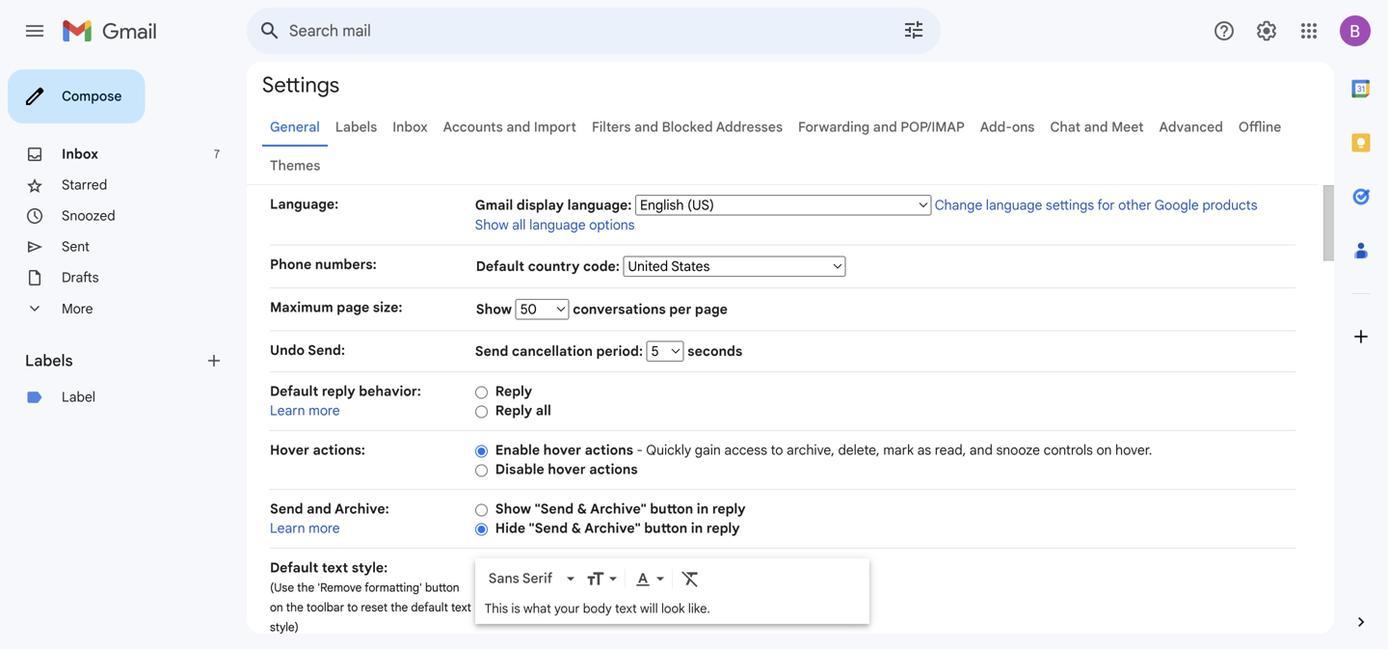Task type: describe. For each thing, give the bounding box(es) containing it.
hover.
[[1116, 442, 1153, 459]]

conversations per page
[[570, 301, 728, 318]]

google
[[1155, 197, 1199, 214]]

search mail image
[[253, 14, 287, 48]]

accounts
[[443, 119, 503, 135]]

labels for labels link
[[335, 119, 377, 135]]

and for blocked
[[635, 119, 659, 135]]

chat and meet link
[[1051, 119, 1144, 135]]

themes
[[270, 157, 321, 174]]

change language settings for other google products
[[935, 197, 1258, 214]]

labels navigation
[[0, 62, 247, 649]]

show all language options
[[475, 217, 635, 233]]

snoozed link
[[62, 207, 115, 224]]

labels heading
[[25, 351, 204, 370]]

reply for hide "send & archive" button in reply
[[707, 520, 740, 537]]

hover for disable
[[548, 461, 586, 478]]

controls
[[1044, 442, 1094, 459]]

default for default reply behavior: learn more
[[270, 383, 319, 400]]

filters and blocked addresses link
[[592, 119, 783, 135]]

0 vertical spatial to
[[771, 442, 784, 459]]

0 horizontal spatial language
[[530, 217, 586, 233]]

enable
[[496, 442, 540, 459]]

display
[[517, 197, 564, 214]]

period:
[[596, 343, 643, 360]]

and for meet
[[1085, 119, 1109, 135]]

send and archive: learn more
[[270, 501, 389, 537]]

conversations
[[573, 301, 666, 318]]

delete,
[[838, 442, 880, 459]]

code:
[[584, 258, 620, 275]]

gmail
[[475, 197, 513, 214]]

on inside "default text style: (use the 'remove formatting' button on the toolbar to reset the default text style)"
[[270, 600, 283, 615]]

settings
[[262, 71, 340, 98]]

learn for send and archive: learn more
[[270, 520, 305, 537]]

show for show
[[476, 301, 516, 318]]

general link
[[270, 119, 320, 135]]

cancellation
[[512, 343, 593, 360]]

add-ons link
[[981, 119, 1035, 135]]

"send for show
[[535, 501, 574, 517]]

mark
[[884, 442, 914, 459]]

this is what your body text will look like.
[[485, 601, 711, 616]]

offline
[[1239, 119, 1282, 135]]

maximum page size:
[[270, 299, 403, 316]]

will
[[640, 601, 658, 616]]

reply for reply
[[496, 383, 533, 400]]

quickly
[[646, 442, 692, 459]]

(use
[[270, 581, 294, 595]]

the right (use
[[297, 581, 315, 595]]

labels for labels heading at the bottom left of page
[[25, 351, 73, 370]]

Search mail text field
[[289, 21, 849, 41]]

sans serif
[[489, 570, 553, 587]]

general
[[270, 119, 320, 135]]

learn more link for default
[[270, 402, 340, 419]]

chat and meet
[[1051, 119, 1144, 135]]

and for import
[[507, 119, 531, 135]]

numbers:
[[315, 256, 377, 273]]

archive,
[[787, 442, 835, 459]]

accounts and import
[[443, 119, 577, 135]]

0 vertical spatial language
[[986, 197, 1043, 214]]

Enable hover actions radio
[[475, 444, 488, 458]]

inbox for the left the inbox link
[[62, 146, 98, 163]]

access
[[725, 442, 768, 459]]

disable hover actions
[[496, 461, 638, 478]]

send cancellation period:
[[475, 343, 647, 360]]

show for show "send & archive" button in reply
[[496, 501, 531, 517]]

main menu image
[[23, 19, 46, 42]]

reply for show "send & archive" button in reply
[[713, 501, 746, 517]]

"send for hide
[[529, 520, 568, 537]]

offline link
[[1239, 119, 1282, 135]]

reply inside default reply behavior: learn more
[[322, 383, 356, 400]]

in for show "send & archive" button in reply
[[697, 501, 709, 517]]

change language settings for other google products link
[[935, 197, 1258, 214]]

advanced link
[[1160, 119, 1224, 135]]

hide
[[496, 520, 526, 537]]

learn for default reply behavior: learn more
[[270, 402, 305, 419]]

button inside "default text style: (use the 'remove formatting' button on the toolbar to reset the default text style)"
[[425, 581, 460, 595]]

undo send:
[[270, 342, 345, 359]]

default
[[411, 600, 448, 615]]

addresses
[[716, 119, 783, 135]]

the down formatting'
[[391, 600, 408, 615]]

read,
[[935, 442, 967, 459]]

label link
[[62, 389, 96, 406]]

your
[[555, 601, 580, 616]]

reset
[[361, 600, 388, 615]]

0 horizontal spatial inbox link
[[62, 146, 98, 163]]

more
[[62, 300, 93, 317]]

and right read,
[[970, 442, 993, 459]]

to inside "default text style: (use the 'remove formatting' button on the toolbar to reset the default text style)"
[[347, 600, 358, 615]]

in for hide "send & archive" button in reply
[[691, 520, 703, 537]]

label
[[62, 389, 96, 406]]

look
[[662, 601, 685, 616]]

default for default country code:
[[476, 258, 525, 275]]

formatting'
[[365, 581, 422, 595]]

hide "send & archive" button in reply
[[496, 520, 740, 537]]

options
[[589, 217, 635, 233]]

blocked
[[662, 119, 713, 135]]

hover
[[270, 442, 309, 459]]

meet
[[1112, 119, 1144, 135]]

disable
[[496, 461, 545, 478]]

& for show
[[577, 501, 587, 517]]

all for show
[[512, 217, 526, 233]]

drafts
[[62, 269, 99, 286]]

archive:
[[335, 501, 389, 517]]

Disable hover actions radio
[[475, 463, 488, 478]]

1 horizontal spatial page
[[695, 301, 728, 318]]

forwarding
[[799, 119, 870, 135]]

formatting options toolbar
[[481, 560, 864, 596]]

compose button
[[8, 69, 145, 123]]

starred
[[62, 176, 107, 193]]

Show "Send & Archive" button in reply radio
[[475, 503, 488, 517]]

7
[[214, 147, 220, 162]]

style:
[[352, 559, 388, 576]]



Task type: locate. For each thing, give the bounding box(es) containing it.
send up reply option
[[475, 343, 509, 360]]

1 vertical spatial &
[[572, 520, 582, 537]]

filters and blocked addresses
[[592, 119, 783, 135]]

button for hide "send & archive" button in reply
[[644, 520, 688, 537]]

reply
[[322, 383, 356, 400], [713, 501, 746, 517], [707, 520, 740, 537]]

text right default
[[451, 600, 472, 615]]

button up default
[[425, 581, 460, 595]]

and left archive:
[[307, 501, 332, 517]]

behavior:
[[359, 383, 421, 400]]

0 vertical spatial more
[[309, 402, 340, 419]]

1 vertical spatial more
[[309, 520, 340, 537]]

language down gmail display language:
[[530, 217, 586, 233]]

sans serif option
[[485, 569, 563, 588]]

more button
[[0, 293, 231, 324]]

1 vertical spatial learn
[[270, 520, 305, 537]]

Reply radio
[[475, 385, 488, 400]]

default inside default reply behavior: learn more
[[270, 383, 319, 400]]

in up remove formatting ‪(⌘\)‬ image
[[691, 520, 703, 537]]

accounts and import link
[[443, 119, 577, 135]]

snooze
[[997, 442, 1041, 459]]

0 vertical spatial actions
[[585, 442, 634, 459]]

"send right hide
[[529, 520, 568, 537]]

button
[[650, 501, 694, 517], [644, 520, 688, 537], [425, 581, 460, 595]]

learn more link down archive:
[[270, 520, 340, 537]]

actions for disable
[[589, 461, 638, 478]]

1 vertical spatial button
[[644, 520, 688, 537]]

default inside "default text style: (use the 'remove formatting' button on the toolbar to reset the default text style)"
[[270, 559, 319, 576]]

send down hover
[[270, 501, 303, 517]]

actions left -
[[585, 442, 634, 459]]

change
[[935, 197, 983, 214]]

0 vertical spatial default
[[476, 258, 525, 275]]

show down gmail
[[475, 217, 509, 233]]

inbox link right labels link
[[393, 119, 428, 135]]

1 learn more link from the top
[[270, 402, 340, 419]]

1 vertical spatial actions
[[589, 461, 638, 478]]

default reply behavior: learn more
[[270, 383, 421, 419]]

all for reply
[[536, 402, 552, 419]]

learn more link
[[270, 402, 340, 419], [270, 520, 340, 537]]

snoozed
[[62, 207, 115, 224]]

labels right the general
[[335, 119, 377, 135]]

button for show "send & archive" button in reply
[[650, 501, 694, 517]]

show up hide
[[496, 501, 531, 517]]

1 vertical spatial learn more link
[[270, 520, 340, 537]]

1 vertical spatial labels
[[25, 351, 73, 370]]

seconds
[[684, 343, 743, 360]]

0 vertical spatial inbox
[[393, 119, 428, 135]]

actions for enable
[[585, 442, 634, 459]]

1 horizontal spatial text
[[451, 600, 472, 615]]

reply up reply all
[[496, 383, 533, 400]]

1 vertical spatial all
[[536, 402, 552, 419]]

and for archive:
[[307, 501, 332, 517]]

default up (use
[[270, 559, 319, 576]]

phone numbers:
[[270, 256, 377, 273]]

to left "reset"
[[347, 600, 358, 615]]

2 vertical spatial default
[[270, 559, 319, 576]]

archive" for show
[[590, 501, 647, 517]]

2 vertical spatial button
[[425, 581, 460, 595]]

inbox for topmost the inbox link
[[393, 119, 428, 135]]

0 horizontal spatial to
[[347, 600, 358, 615]]

labels up label link
[[25, 351, 73, 370]]

show all language options link
[[475, 217, 635, 233]]

settings
[[1046, 197, 1095, 214]]

0 horizontal spatial inbox
[[62, 146, 98, 163]]

page
[[337, 299, 370, 316], [695, 301, 728, 318]]

&
[[577, 501, 587, 517], [572, 520, 582, 537]]

1 vertical spatial send
[[270, 501, 303, 517]]

language:
[[270, 196, 339, 213]]

send:
[[308, 342, 345, 359]]

0 horizontal spatial text
[[322, 559, 348, 576]]

and inside send and archive: learn more
[[307, 501, 332, 517]]

0 vertical spatial inbox link
[[393, 119, 428, 135]]

what
[[524, 601, 551, 616]]

chat
[[1051, 119, 1081, 135]]

0 horizontal spatial page
[[337, 299, 370, 316]]

hover up disable hover actions
[[544, 442, 582, 459]]

language:
[[568, 197, 632, 214]]

products
[[1203, 197, 1258, 214]]

the up 'style)'
[[286, 600, 304, 615]]

all up enable
[[536, 402, 552, 419]]

actions down -
[[589, 461, 638, 478]]

is
[[511, 601, 520, 616]]

inbox right labels link
[[393, 119, 428, 135]]

0 vertical spatial in
[[697, 501, 709, 517]]

learn
[[270, 402, 305, 419], [270, 520, 305, 537]]

as
[[918, 442, 932, 459]]

1 vertical spatial show
[[476, 301, 516, 318]]

forwarding and pop/imap
[[799, 119, 965, 135]]

more up hover actions: on the bottom left of the page
[[309, 402, 340, 419]]

2 learn more link from the top
[[270, 520, 340, 537]]

-
[[637, 442, 643, 459]]

labels link
[[335, 119, 377, 135]]

sans
[[489, 570, 520, 587]]

1 vertical spatial default
[[270, 383, 319, 400]]

1 vertical spatial reply
[[496, 402, 533, 419]]

send inside send and archive: learn more
[[270, 501, 303, 517]]

0 horizontal spatial all
[[512, 217, 526, 233]]

add-ons
[[981, 119, 1035, 135]]

0 vertical spatial reply
[[322, 383, 356, 400]]

0 vertical spatial learn more link
[[270, 402, 340, 419]]

1 horizontal spatial inbox link
[[393, 119, 428, 135]]

forwarding and pop/imap link
[[799, 119, 965, 135]]

the
[[297, 581, 315, 595], [286, 600, 304, 615], [391, 600, 408, 615]]

archive"
[[590, 501, 647, 517], [585, 520, 641, 537]]

0 vertical spatial &
[[577, 501, 587, 517]]

archive" for hide
[[585, 520, 641, 537]]

page left 'size:'
[[337, 299, 370, 316]]

0 vertical spatial learn
[[270, 402, 305, 419]]

0 vertical spatial hover
[[544, 442, 582, 459]]

0 vertical spatial "send
[[535, 501, 574, 517]]

1 horizontal spatial send
[[475, 343, 509, 360]]

2 more from the top
[[309, 520, 340, 537]]

import
[[534, 119, 577, 135]]

labels inside "labels" navigation
[[25, 351, 73, 370]]

1 learn from the top
[[270, 402, 305, 419]]

reply right reply all radio
[[496, 402, 533, 419]]

text left will on the bottom left of the page
[[615, 601, 637, 616]]

0 vertical spatial on
[[1097, 442, 1112, 459]]

and left import
[[507, 119, 531, 135]]

show down default country code:
[[476, 301, 516, 318]]

send for send cancellation period:
[[475, 343, 509, 360]]

& down show "send & archive" button in reply
[[572, 520, 582, 537]]

more for and
[[309, 520, 340, 537]]

1 vertical spatial language
[[530, 217, 586, 233]]

hover actions:
[[270, 442, 365, 459]]

reply for reply all
[[496, 402, 533, 419]]

more inside send and archive: learn more
[[309, 520, 340, 537]]

1 vertical spatial on
[[270, 600, 283, 615]]

inbox link up starred link
[[62, 146, 98, 163]]

maximum
[[270, 299, 333, 316]]

default left country
[[476, 258, 525, 275]]

0 vertical spatial labels
[[335, 119, 377, 135]]

Reply all radio
[[475, 404, 488, 419]]

0 vertical spatial show
[[475, 217, 509, 233]]

learn inside send and archive: learn more
[[270, 520, 305, 537]]

more inside default reply behavior: learn more
[[309, 402, 340, 419]]

default text style: (use the 'remove formatting' button on the toolbar to reset the default text style)
[[270, 559, 472, 635]]

size:
[[373, 299, 403, 316]]

1 vertical spatial inbox link
[[62, 146, 98, 163]]

button up hide "send & archive" button in reply
[[650, 501, 694, 517]]

support image
[[1213, 19, 1236, 42]]

gmail image
[[62, 12, 167, 50]]

None search field
[[247, 8, 941, 54]]

in down gain
[[697, 501, 709, 517]]

to right access
[[771, 442, 784, 459]]

0 vertical spatial button
[[650, 501, 694, 517]]

1 vertical spatial reply
[[713, 501, 746, 517]]

'remove
[[318, 581, 362, 595]]

reply up formatting options toolbar
[[707, 520, 740, 537]]

ons
[[1012, 119, 1035, 135]]

& for hide
[[572, 520, 582, 537]]

starred link
[[62, 176, 107, 193]]

2 reply from the top
[[496, 402, 533, 419]]

on left "hover."
[[1097, 442, 1112, 459]]

1 vertical spatial hover
[[548, 461, 586, 478]]

undo
[[270, 342, 305, 359]]

and left pop/imap
[[874, 119, 898, 135]]

advanced search options image
[[895, 11, 934, 49]]

more for reply
[[309, 402, 340, 419]]

filters
[[592, 119, 631, 135]]

compose
[[62, 88, 122, 105]]

& up hide "send & archive" button in reply
[[577, 501, 587, 517]]

sent
[[62, 238, 90, 255]]

0 horizontal spatial labels
[[25, 351, 73, 370]]

2 learn from the top
[[270, 520, 305, 537]]

1 horizontal spatial language
[[986, 197, 1043, 214]]

default for default text style: (use the 'remove formatting' button on the toolbar to reset the default text style)
[[270, 559, 319, 576]]

body
[[583, 601, 612, 616]]

text up 'remove
[[322, 559, 348, 576]]

serif
[[523, 570, 553, 587]]

show "send & archive" button in reply
[[496, 501, 746, 517]]

gain
[[695, 442, 721, 459]]

reply down access
[[713, 501, 746, 517]]

country
[[528, 258, 580, 275]]

archive" down show "send & archive" button in reply
[[585, 520, 641, 537]]

show for show all language options
[[475, 217, 509, 233]]

settings image
[[1256, 19, 1279, 42]]

on down (use
[[270, 600, 283, 615]]

toolbar
[[307, 600, 344, 615]]

1 reply from the top
[[496, 383, 533, 400]]

1 horizontal spatial all
[[536, 402, 552, 419]]

1 vertical spatial in
[[691, 520, 703, 537]]

text
[[322, 559, 348, 576], [451, 600, 472, 615], [615, 601, 637, 616]]

other
[[1119, 197, 1152, 214]]

themes link
[[270, 157, 321, 174]]

1 vertical spatial to
[[347, 600, 358, 615]]

actions
[[585, 442, 634, 459], [589, 461, 638, 478]]

remove formatting ‪(⌘\)‬ image
[[681, 569, 700, 588]]

0 vertical spatial reply
[[496, 383, 533, 400]]

0 vertical spatial archive"
[[590, 501, 647, 517]]

1 horizontal spatial on
[[1097, 442, 1112, 459]]

learn inside default reply behavior: learn more
[[270, 402, 305, 419]]

gmail display language:
[[475, 197, 632, 214]]

and for pop/imap
[[874, 119, 898, 135]]

hover for enable
[[544, 442, 582, 459]]

0 horizontal spatial send
[[270, 501, 303, 517]]

send
[[475, 343, 509, 360], [270, 501, 303, 517]]

1 vertical spatial archive"
[[585, 520, 641, 537]]

1 horizontal spatial to
[[771, 442, 784, 459]]

language right change on the top of the page
[[986, 197, 1043, 214]]

1 horizontal spatial labels
[[335, 119, 377, 135]]

inbox
[[393, 119, 428, 135], [62, 146, 98, 163]]

button down show "send & archive" button in reply
[[644, 520, 688, 537]]

learn more link up hover actions: on the bottom left of the page
[[270, 402, 340, 419]]

0 horizontal spatial on
[[270, 600, 283, 615]]

and right filters
[[635, 119, 659, 135]]

reply
[[496, 383, 533, 400], [496, 402, 533, 419]]

page right per in the top left of the page
[[695, 301, 728, 318]]

learn more link for send
[[270, 520, 340, 537]]

default down undo
[[270, 383, 319, 400]]

tab list
[[1335, 62, 1389, 580]]

this
[[485, 601, 508, 616]]

pop/imap
[[901, 119, 965, 135]]

reply down send: at the left of the page
[[322, 383, 356, 400]]

Hide "Send & Archive" button in reply radio
[[475, 522, 488, 537]]

0 vertical spatial all
[[512, 217, 526, 233]]

2 vertical spatial reply
[[707, 520, 740, 537]]

inbox up starred link
[[62, 146, 98, 163]]

learn up (use
[[270, 520, 305, 537]]

in
[[697, 501, 709, 517], [691, 520, 703, 537]]

learn up hover
[[270, 402, 305, 419]]

all down display
[[512, 217, 526, 233]]

"send
[[535, 501, 574, 517], [529, 520, 568, 537]]

2 horizontal spatial text
[[615, 601, 637, 616]]

more down archive:
[[309, 520, 340, 537]]

archive" up hide "send & archive" button in reply
[[590, 501, 647, 517]]

phone
[[270, 256, 312, 273]]

sent link
[[62, 238, 90, 255]]

show
[[475, 217, 509, 233], [476, 301, 516, 318], [496, 501, 531, 517]]

2 vertical spatial show
[[496, 501, 531, 517]]

"send down disable hover actions
[[535, 501, 574, 517]]

1 horizontal spatial inbox
[[393, 119, 428, 135]]

and right chat
[[1085, 119, 1109, 135]]

inbox inside "labels" navigation
[[62, 146, 98, 163]]

0 vertical spatial send
[[475, 343, 509, 360]]

1 vertical spatial inbox
[[62, 146, 98, 163]]

1 more from the top
[[309, 402, 340, 419]]

hover right disable
[[548, 461, 586, 478]]

1 vertical spatial "send
[[529, 520, 568, 537]]

send for send and archive: learn more
[[270, 501, 303, 517]]



Task type: vqa. For each thing, say whether or not it's contained in the screenshot.
Primary tab
no



